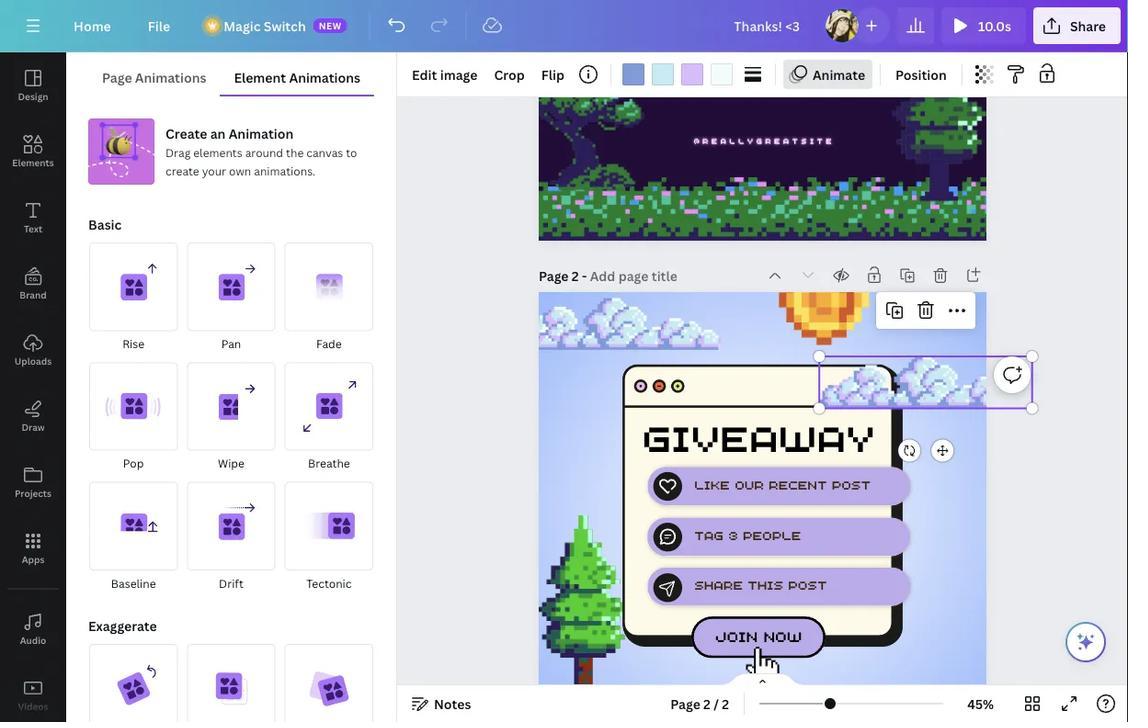 Task type: locate. For each thing, give the bounding box(es) containing it.
1 horizontal spatial share
[[1070, 17, 1106, 34]]

2 horizontal spatial 2
[[722, 696, 729, 713]]

animation
[[229, 125, 294, 142]]

create
[[166, 163, 199, 178]]

share
[[1070, 17, 1106, 34], [694, 576, 743, 594]]

text button
[[0, 185, 66, 251]]

animations
[[135, 69, 206, 86], [289, 69, 360, 86]]

page for page 2 / 2
[[671, 696, 701, 713]]

1 animations from the left
[[135, 69, 206, 86]]

neon image
[[187, 645, 276, 723]]

own
[[229, 163, 251, 178]]

share button
[[1034, 7, 1121, 44]]

basic
[[88, 216, 122, 233]]

post
[[832, 476, 871, 494], [788, 576, 827, 594]]

page animations
[[102, 69, 206, 86]]

apps
[[22, 554, 44, 566]]

drift
[[219, 576, 244, 591]]

0 horizontal spatial animations
[[135, 69, 206, 86]]

text
[[24, 223, 42, 235]]

animations for element animations
[[289, 69, 360, 86]]

0 vertical spatial share
[[1070, 17, 1106, 34]]

breathe
[[308, 456, 350, 471]]

rise
[[122, 336, 145, 352]]

new
[[319, 19, 342, 32]]

#bfebf4 image
[[652, 63, 674, 86], [652, 63, 674, 86]]

1 horizontal spatial page
[[539, 267, 569, 285]]

2 right /
[[722, 696, 729, 713]]

0 horizontal spatial page
[[102, 69, 132, 86]]

notes
[[434, 696, 471, 713]]

page
[[102, 69, 132, 86], [539, 267, 569, 285], [671, 696, 701, 713]]

1 horizontal spatial animations
[[289, 69, 360, 86]]

home
[[74, 17, 111, 34]]

join now
[[715, 625, 802, 646]]

wipe button
[[186, 362, 276, 474]]

2 for -
[[572, 267, 579, 285]]

post right recent
[[832, 476, 871, 494]]

tectonic button
[[284, 482, 374, 594]]

0 horizontal spatial share
[[694, 576, 743, 594]]

elements button
[[0, 119, 66, 185]]

breathe image
[[285, 363, 373, 451]]

#d8bbff image
[[681, 63, 703, 86]]

flip button
[[534, 60, 572, 89]]

your
[[202, 163, 226, 178]]

#d8bbff image
[[681, 63, 703, 86]]

element animations button
[[220, 60, 374, 95]]

edit image
[[412, 66, 478, 83]]

file button
[[133, 7, 185, 44]]

notes button
[[405, 690, 479, 719]]

1 vertical spatial page
[[539, 267, 569, 285]]

page left /
[[671, 696, 701, 713]]

magic
[[224, 17, 261, 34]]

main menu bar
[[0, 0, 1128, 52]]

scrapbook image
[[285, 645, 373, 723]]

2 left /
[[704, 696, 711, 713]]

baseline button
[[88, 482, 179, 594]]

share inside dropdown button
[[1070, 17, 1106, 34]]

10.0s button
[[942, 7, 1026, 44]]

edit
[[412, 66, 437, 83]]

#f2fcfc image
[[711, 63, 733, 86], [711, 63, 733, 86]]

1 horizontal spatial post
[[832, 476, 871, 494]]

animations down file dropdown button
[[135, 69, 206, 86]]

draw
[[22, 421, 45, 434]]

create an animation drag elements around the canvas to create your own animations.
[[166, 125, 357, 178]]

share for share this post
[[694, 576, 743, 594]]

Design title text field
[[719, 7, 816, 44]]

#7c9ae0 image
[[623, 63, 645, 86]]

page animations button
[[88, 60, 220, 95]]

45% button
[[951, 690, 1011, 719]]

breathe button
[[284, 362, 374, 474]]

uploads
[[15, 355, 52, 367]]

crop button
[[487, 60, 532, 89]]

an
[[210, 125, 226, 142]]

apps button
[[0, 516, 66, 582]]

2 vertical spatial page
[[671, 696, 701, 713]]

#7c9ae0 image
[[623, 63, 645, 86]]

animations.
[[254, 163, 316, 178]]

our
[[735, 476, 764, 494]]

2 animations from the left
[[289, 69, 360, 86]]

share for share
[[1070, 17, 1106, 34]]

2
[[572, 267, 579, 285], [704, 696, 711, 713], [722, 696, 729, 713]]

/
[[714, 696, 719, 713]]

pan
[[221, 336, 241, 352]]

tectonic image
[[285, 482, 373, 571]]

element
[[234, 69, 286, 86]]

page down home "link"
[[102, 69, 132, 86]]

animations down new at the left of the page
[[289, 69, 360, 86]]

page left -
[[539, 267, 569, 285]]

2 left -
[[572, 267, 579, 285]]

1 vertical spatial share
[[694, 576, 743, 594]]

0 horizontal spatial post
[[788, 576, 827, 594]]

fade button
[[284, 242, 374, 354]]

home link
[[59, 7, 126, 44]]

post right this
[[788, 576, 827, 594]]

the
[[286, 145, 304, 160]]

magic switch
[[224, 17, 306, 34]]

drift button
[[186, 482, 276, 594]]

0 vertical spatial page
[[102, 69, 132, 86]]

create
[[166, 125, 207, 142]]

2 horizontal spatial page
[[671, 696, 701, 713]]

page for page animations
[[102, 69, 132, 86]]

animations for page animations
[[135, 69, 206, 86]]

page 2 / 2
[[671, 696, 729, 713]]

1 horizontal spatial 2
[[704, 696, 711, 713]]

0 horizontal spatial 2
[[572, 267, 579, 285]]



Task type: vqa. For each thing, say whether or not it's contained in the screenshot.
Zoom button
no



Task type: describe. For each thing, give the bounding box(es) containing it.
element animations
[[234, 69, 360, 86]]

-
[[582, 267, 587, 285]]

animate
[[813, 66, 865, 83]]

audio button
[[0, 597, 66, 663]]

3
[[728, 526, 738, 544]]

join
[[715, 625, 758, 646]]

fade image
[[285, 243, 373, 331]]

pop button
[[88, 362, 179, 474]]

canvas
[[306, 145, 343, 160]]

pan button
[[186, 242, 276, 354]]

edit image button
[[405, 60, 485, 89]]

now
[[764, 625, 802, 646]]

page for page 2 -
[[539, 267, 569, 285]]

design
[[18, 90, 48, 103]]

brand button
[[0, 251, 66, 317]]

show pages image
[[719, 673, 807, 688]]

tag 3 people
[[694, 526, 801, 544]]

rise button
[[88, 242, 179, 354]]

videos button
[[0, 663, 66, 723]]

giveaway
[[642, 408, 875, 462]]

2 for /
[[704, 696, 711, 713]]

rise image
[[89, 243, 178, 331]]

elements
[[193, 145, 243, 160]]

pop image
[[89, 363, 178, 451]]

pop
[[123, 456, 144, 471]]

wipe image
[[187, 363, 276, 451]]

position
[[896, 66, 947, 83]]

Page title text field
[[590, 267, 679, 285]]

switch
[[264, 17, 306, 34]]

brand
[[20, 289, 47, 301]]

tag
[[694, 526, 724, 544]]

around
[[245, 145, 283, 160]]

image
[[440, 66, 478, 83]]

side panel tab list
[[0, 52, 66, 723]]

projects
[[15, 487, 52, 500]]

wipe
[[218, 456, 245, 471]]

file
[[148, 17, 170, 34]]

like
[[694, 476, 730, 494]]

45%
[[968, 696, 994, 713]]

projects button
[[0, 450, 66, 516]]

flip
[[541, 66, 565, 83]]

animate button
[[783, 60, 873, 89]]

to
[[346, 145, 357, 160]]

baseline
[[111, 576, 156, 591]]

baseline image
[[89, 482, 178, 571]]

design button
[[0, 52, 66, 119]]

canva assistant image
[[1075, 632, 1097, 654]]

position button
[[888, 60, 954, 89]]

uploads button
[[0, 317, 66, 383]]

people
[[743, 526, 801, 544]]

draw button
[[0, 383, 66, 450]]

elements
[[12, 156, 54, 169]]

drag
[[166, 145, 191, 160]]

recent
[[769, 476, 827, 494]]

audio
[[20, 635, 46, 647]]

exaggerate
[[88, 617, 157, 635]]

page 2 / 2 button
[[663, 690, 737, 719]]

share this post
[[694, 576, 827, 594]]

like our recent post
[[694, 476, 871, 494]]

10.0s
[[978, 17, 1011, 34]]

@reallygreatsite
[[694, 135, 835, 146]]

videos
[[18, 701, 48, 713]]

0 vertical spatial post
[[832, 476, 871, 494]]

page 2 -
[[539, 267, 590, 285]]

drift image
[[187, 482, 276, 571]]

crop
[[494, 66, 525, 83]]

this
[[748, 576, 783, 594]]

1 vertical spatial post
[[788, 576, 827, 594]]

pan image
[[187, 243, 276, 331]]

fade
[[316, 336, 342, 352]]

color group
[[619, 60, 737, 89]]

tectonic
[[306, 576, 352, 591]]

tumble image
[[89, 645, 178, 723]]



